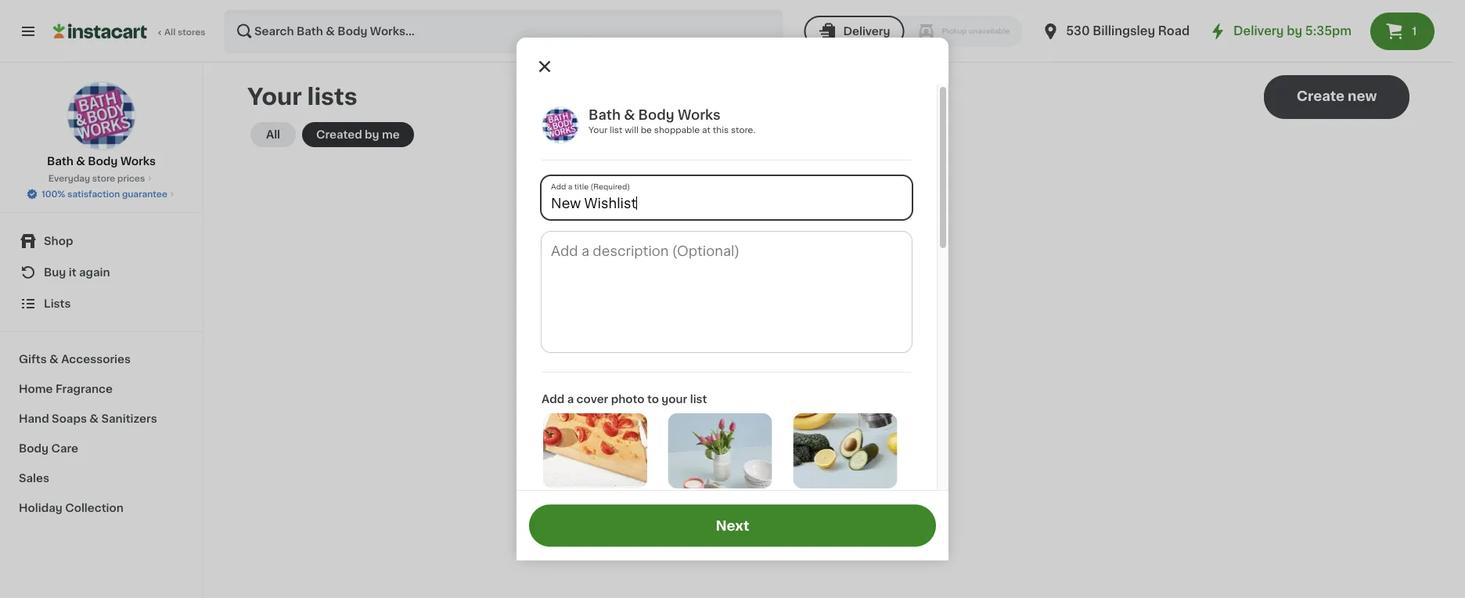 Task type: locate. For each thing, give the bounding box(es) containing it.
None text field
[[542, 232, 912, 352]]

1 vertical spatial bath
[[47, 156, 73, 167]]

stores
[[178, 28, 206, 36]]

gifts
[[19, 354, 47, 365]]

body down hand
[[19, 443, 49, 454]]

sales
[[19, 473, 49, 484]]

2 horizontal spatial body
[[638, 108, 675, 122]]

0 vertical spatial be
[[641, 126, 652, 134]]

a small white vase of pink tulips, a stack of 3 white bowls, and a rolled napkin. image
[[668, 413, 772, 488]]

lists you create will be saved here.
[[733, 342, 924, 353]]

will left shoppable
[[625, 126, 639, 134]]

store.
[[731, 126, 756, 134]]

works up prices
[[120, 156, 156, 167]]

delivery button
[[804, 16, 904, 47]]

1 horizontal spatial works
[[678, 108, 721, 122]]

0 horizontal spatial lists
[[44, 298, 71, 309]]

bath & body works your list will be shoppable at this store.
[[589, 108, 756, 134]]

1 vertical spatial list
[[690, 394, 707, 405]]

add a cover photo to your list
[[542, 394, 707, 405]]

instacart logo image
[[53, 22, 147, 41]]

0 horizontal spatial be
[[641, 126, 652, 134]]

body
[[638, 108, 675, 122], [88, 156, 118, 167], [19, 443, 49, 454]]

1 horizontal spatial your
[[589, 126, 608, 134]]

lists down buy
[[44, 298, 71, 309]]

1 horizontal spatial will
[[824, 342, 841, 353]]

buy it again link
[[9, 257, 193, 288]]

service type group
[[804, 16, 1022, 47]]

be left shoppable
[[641, 126, 652, 134]]

0 vertical spatial body
[[638, 108, 675, 122]]

0 horizontal spatial bath
[[47, 156, 73, 167]]

delivery inside button
[[843, 26, 890, 37]]

bath & body works link
[[47, 81, 156, 169]]

home fragrance link
[[9, 374, 193, 404]]

delivery by 5:35pm
[[1234, 25, 1352, 37]]

1 horizontal spatial bath & body works logo image
[[542, 106, 579, 144]]

0 vertical spatial by
[[1287, 25, 1302, 37]]

list right your at the bottom of the page
[[690, 394, 707, 405]]

hand soaps & sanitizers link
[[9, 404, 193, 434]]

1 vertical spatial your
[[589, 126, 608, 134]]

1 vertical spatial works
[[120, 156, 156, 167]]

your inside bath & body works your list will be shoppable at this store.
[[589, 126, 608, 134]]

& inside bath & body works link
[[76, 156, 85, 167]]

0 horizontal spatial body
[[19, 443, 49, 454]]

will
[[625, 126, 639, 134], [824, 342, 841, 353]]

lists left you
[[733, 342, 759, 353]]

all left stores
[[164, 28, 176, 36]]

& inside gifts & accessories link
[[49, 354, 59, 365]]

your
[[662, 394, 687, 405]]

0 horizontal spatial list
[[610, 126, 623, 134]]

collection
[[65, 503, 124, 513]]

holiday
[[19, 503, 62, 513]]

0 vertical spatial all
[[164, 28, 176, 36]]

be left saved
[[844, 342, 858, 353]]

1 vertical spatial all
[[266, 129, 280, 140]]

next button
[[529, 504, 936, 547]]

lists
[[44, 298, 71, 309], [733, 342, 759, 353]]

holiday collection link
[[9, 493, 193, 523]]

1 vertical spatial will
[[824, 342, 841, 353]]

100%
[[42, 190, 65, 198]]

delivery
[[1234, 25, 1284, 37], [843, 26, 890, 37]]

buy
[[44, 267, 66, 278]]

by
[[1287, 25, 1302, 37], [365, 129, 379, 140]]

1 vertical spatial lists
[[733, 342, 759, 353]]

& inside bath & body works your list will be shoppable at this store.
[[624, 108, 635, 122]]

100% satisfaction guarantee
[[42, 190, 167, 198]]

1 vertical spatial body
[[88, 156, 118, 167]]

by left 5:35pm
[[1287, 25, 1302, 37]]

0 vertical spatial your
[[247, 86, 302, 108]]

0 horizontal spatial works
[[120, 156, 156, 167]]

0 vertical spatial lists
[[44, 298, 71, 309]]

1 horizontal spatial lists
[[733, 342, 759, 353]]

0 vertical spatial works
[[678, 108, 721, 122]]

sales link
[[9, 463, 193, 493]]

created by me button
[[302, 122, 414, 147]]

add
[[542, 394, 565, 405]]

list_add_items dialog
[[517, 38, 949, 598]]

0 vertical spatial will
[[625, 126, 639, 134]]

satisfaction
[[67, 190, 120, 198]]

bath inside bath & body works your list will be shoppable at this store.
[[589, 108, 621, 122]]

saved
[[861, 342, 894, 353]]

1 horizontal spatial body
[[88, 156, 118, 167]]

works
[[678, 108, 721, 122], [120, 156, 156, 167]]

your lists
[[247, 86, 357, 108]]

1 vertical spatial by
[[365, 129, 379, 140]]

by inside button
[[365, 129, 379, 140]]

at
[[702, 126, 711, 134]]

&
[[624, 108, 635, 122], [76, 156, 85, 167], [49, 354, 59, 365], [90, 413, 99, 424]]

all
[[164, 28, 176, 36], [266, 129, 280, 140]]

1 horizontal spatial by
[[1287, 25, 1302, 37]]

530 billingsley road
[[1066, 25, 1190, 37]]

created
[[316, 129, 362, 140]]

all inside button
[[266, 129, 280, 140]]

0 horizontal spatial all
[[164, 28, 176, 36]]

be
[[641, 126, 652, 134], [844, 342, 858, 353]]

all down your lists
[[266, 129, 280, 140]]

works up "at"
[[678, 108, 721, 122]]

road
[[1158, 25, 1190, 37]]

1 horizontal spatial bath
[[589, 108, 621, 122]]

body inside bath & body works your list will be shoppable at this store.
[[638, 108, 675, 122]]

works for bath & body works
[[120, 156, 156, 167]]

home fragrance
[[19, 384, 113, 394]]

0 horizontal spatial will
[[625, 126, 639, 134]]

all for all
[[266, 129, 280, 140]]

0 vertical spatial list
[[610, 126, 623, 134]]

bath
[[589, 108, 621, 122], [47, 156, 73, 167]]

lists link
[[9, 288, 193, 319]]

0 vertical spatial bath
[[589, 108, 621, 122]]

hand soaps & sanitizers
[[19, 413, 157, 424]]

again
[[79, 267, 110, 278]]

0 horizontal spatial bath & body works logo image
[[67, 81, 136, 150]]

everyday store prices link
[[48, 172, 154, 185]]

a blue can, a silver can, an empty bottle, an empty champagne bottle, and two brown glass bottles. image
[[543, 498, 647, 573]]

None search field
[[224, 9, 784, 53]]

1 horizontal spatial all
[[266, 129, 280, 140]]

body inside "link"
[[19, 443, 49, 454]]

body up shoppable
[[638, 108, 675, 122]]

body up the store
[[88, 156, 118, 167]]

delivery for delivery
[[843, 26, 890, 37]]

0 horizontal spatial by
[[365, 129, 379, 140]]

holiday collection
[[19, 503, 124, 513]]

Add a title (Required) text field
[[542, 176, 912, 219]]

2 vertical spatial body
[[19, 443, 49, 454]]

list inside bath & body works your list will be shoppable at this store.
[[610, 126, 623, 134]]

& for bath & body works
[[76, 156, 85, 167]]

a wooden cutting board and knife, and a few sliced tomatoes and two whole tomatoes. image
[[543, 413, 647, 488]]

will right create
[[824, 342, 841, 353]]

works for bath & body works your list will be shoppable at this store.
[[678, 108, 721, 122]]

1 horizontal spatial delivery
[[1234, 25, 1284, 37]]

buy it again
[[44, 267, 110, 278]]

bath & body works logo image inside list_add_items dialog
[[542, 106, 579, 144]]

530
[[1066, 25, 1090, 37]]

530 billingsley road button
[[1041, 9, 1190, 53]]

by left me
[[365, 129, 379, 140]]

1 vertical spatial be
[[844, 342, 858, 353]]

be inside bath & body works your list will be shoppable at this store.
[[641, 126, 652, 134]]

works inside bath & body works your list will be shoppable at this store.
[[678, 108, 721, 122]]

fragrance
[[56, 384, 113, 394]]

billingsley
[[1093, 25, 1155, 37]]

prices
[[117, 174, 145, 183]]

bath for bath & body works your list will be shoppable at this store.
[[589, 108, 621, 122]]

5:35pm
[[1305, 25, 1352, 37]]

0 horizontal spatial delivery
[[843, 26, 890, 37]]

your
[[247, 86, 302, 108], [589, 126, 608, 134]]

accessories
[[61, 354, 131, 365]]

bath & body works logo image inside bath & body works link
[[67, 81, 136, 150]]

bath & body works logo image
[[67, 81, 136, 150], [542, 106, 579, 144]]

bath inside bath & body works link
[[47, 156, 73, 167]]

list left shoppable
[[610, 126, 623, 134]]

list
[[610, 126, 623, 134], [690, 394, 707, 405]]

everyday
[[48, 174, 90, 183]]

new
[[1348, 90, 1377, 103]]



Task type: vqa. For each thing, say whether or not it's contained in the screenshot.
'view' related to View more
no



Task type: describe. For each thing, give the bounding box(es) containing it.
me
[[382, 129, 400, 140]]

by for delivery
[[1287, 25, 1302, 37]]

body for bath & body works your list will be shoppable at this store.
[[638, 108, 675, 122]]

will inside bath & body works your list will be shoppable at this store.
[[625, 126, 639, 134]]

1 horizontal spatial list
[[690, 394, 707, 405]]

body care link
[[9, 434, 193, 463]]

cover
[[577, 394, 608, 405]]

create new
[[1297, 90, 1377, 103]]

a
[[567, 394, 574, 405]]

delivery by 5:35pm link
[[1209, 22, 1352, 41]]

here.
[[896, 342, 924, 353]]

1 horizontal spatial be
[[844, 342, 858, 353]]

a tabletop of makeup, skincare, and beauty products. image
[[668, 498, 772, 573]]

& for bath & body works your list will be shoppable at this store.
[[624, 108, 635, 122]]

a bunch of kale, a sliced lemon, a half of an avocado, a cucumber, a bunch of bananas, and a blender. image
[[793, 413, 897, 488]]

soaps
[[52, 413, 87, 424]]

body for bath & body works
[[88, 156, 118, 167]]

to
[[647, 394, 659, 405]]

next
[[716, 519, 749, 532]]

lists for lists
[[44, 298, 71, 309]]

bath for bath & body works
[[47, 156, 73, 167]]

shoppable
[[654, 126, 700, 134]]

100% satisfaction guarantee button
[[26, 185, 177, 200]]

& for gifts & accessories
[[49, 354, 59, 365]]

bath & body works
[[47, 156, 156, 167]]

this
[[713, 126, 729, 134]]

lists
[[307, 86, 357, 108]]

it
[[69, 267, 76, 278]]

0 horizontal spatial your
[[247, 86, 302, 108]]

home
[[19, 384, 53, 394]]

delivery for delivery by 5:35pm
[[1234, 25, 1284, 37]]

create
[[786, 342, 821, 353]]

sanitizers
[[101, 413, 157, 424]]

body care
[[19, 443, 78, 454]]

all stores link
[[53, 9, 207, 53]]

1 button
[[1371, 13, 1435, 50]]

1
[[1412, 26, 1417, 37]]

all button
[[250, 122, 296, 147]]

everyday store prices
[[48, 174, 145, 183]]

store
[[92, 174, 115, 183]]

shop link
[[9, 225, 193, 257]]

gifts & accessories
[[19, 354, 131, 365]]

all for all stores
[[164, 28, 176, 36]]

by for created
[[365, 129, 379, 140]]

lists for lists you create will be saved here.
[[733, 342, 759, 353]]

photo
[[611, 394, 645, 405]]

a bar of chocolate cut in half, a yellow pint of white ice cream, a green pint of white ice cream, an open pack of cookies, and a stack of ice cream sandwiches. image
[[793, 498, 897, 573]]

hand
[[19, 413, 49, 424]]

guarantee
[[122, 190, 167, 198]]

all stores
[[164, 28, 206, 36]]

create new button
[[1264, 75, 1410, 119]]

gifts & accessories link
[[9, 344, 193, 374]]

created by me
[[316, 129, 400, 140]]

create
[[1297, 90, 1345, 103]]

care
[[51, 443, 78, 454]]

shop
[[44, 236, 73, 247]]

you
[[762, 342, 783, 353]]

& inside hand soaps & sanitizers link
[[90, 413, 99, 424]]



